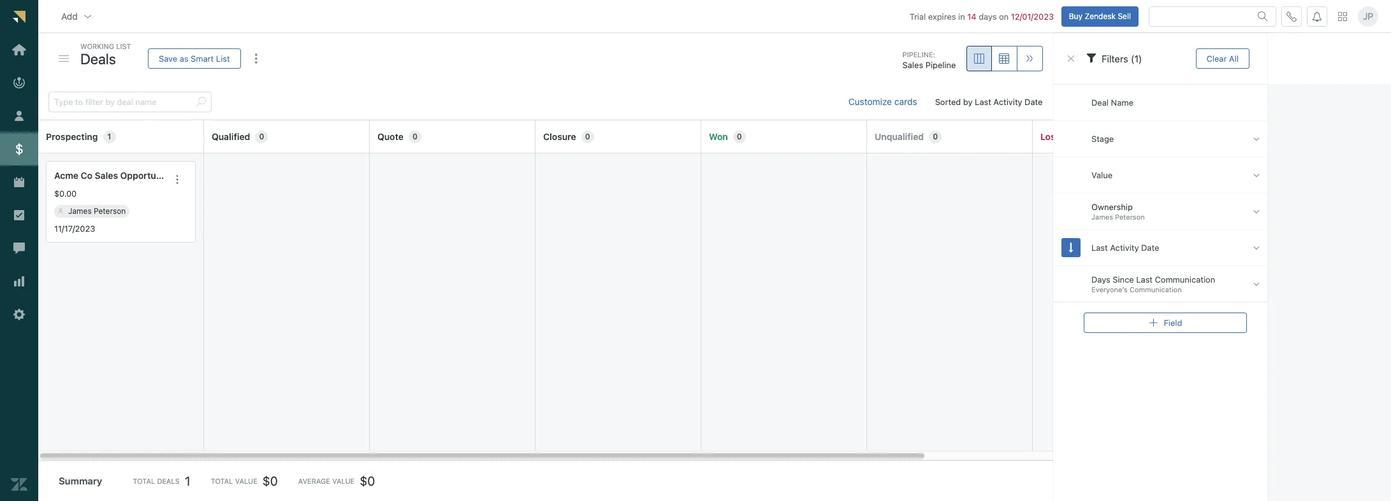 Task type: vqa. For each thing, say whether or not it's contained in the screenshot.
[Sample] associated with [Sample] Order Inquiries
no



Task type: locate. For each thing, give the bounding box(es) containing it.
everyone's
[[1092, 286, 1128, 294]]

save
[[159, 53, 177, 63]]

0 horizontal spatial $0
[[263, 474, 278, 489]]

0
[[259, 132, 264, 141], [413, 132, 418, 141], [585, 132, 590, 141], [737, 132, 742, 141], [933, 132, 938, 141]]

1 horizontal spatial date
[[1141, 243, 1160, 253]]

1 vertical spatial communication
[[1130, 286, 1182, 294]]

summary
[[59, 476, 102, 488]]

opportunity
[[120, 170, 172, 181]]

0 horizontal spatial last
[[975, 97, 992, 107]]

value inside average value $0
[[332, 478, 355, 486]]

1 horizontal spatial total
[[211, 478, 233, 486]]

trial
[[910, 11, 926, 21]]

1 vertical spatial sales
[[95, 170, 118, 181]]

1 total from the left
[[133, 478, 155, 486]]

last activity date
[[1092, 243, 1160, 253]]

1 angle down image from the top
[[1253, 134, 1260, 144]]

1 horizontal spatial 1
[[185, 474, 190, 489]]

1 horizontal spatial value
[[332, 478, 355, 486]]

deals
[[80, 50, 116, 67], [157, 478, 180, 486]]

ownership james peterson
[[1092, 202, 1145, 222]]

days
[[979, 11, 997, 21]]

1 $0 from the left
[[263, 474, 278, 489]]

0 vertical spatial communication
[[1155, 275, 1216, 285]]

list inside save as smart list button
[[216, 53, 230, 63]]

0 right "unqualified"
[[933, 132, 938, 141]]

peterson down acme co sales opportunity link
[[94, 206, 126, 216]]

0 horizontal spatial deals
[[80, 50, 116, 67]]

total right total deals 1 in the bottom of the page
[[211, 478, 233, 486]]

0 vertical spatial activity
[[994, 97, 1023, 107]]

0 horizontal spatial 1
[[107, 132, 111, 141]]

date up lost
[[1025, 97, 1043, 107]]

1 vertical spatial activity
[[1110, 243, 1139, 253]]

communication up add 'icon'
[[1130, 286, 1182, 294]]

last right since
[[1136, 275, 1153, 285]]

on
[[999, 11, 1009, 21]]

qualified
[[212, 131, 250, 142]]

0 horizontal spatial list
[[116, 42, 131, 50]]

peterson
[[94, 206, 126, 216], [1115, 213, 1145, 222]]

12/01/2023
[[1011, 11, 1054, 21]]

james
[[68, 206, 92, 216], [1092, 213, 1113, 222]]

0 horizontal spatial james
[[68, 206, 92, 216]]

james up 11/17/2023
[[68, 206, 92, 216]]

search image left calls icon
[[1258, 11, 1269, 21]]

sales down pipeline:
[[903, 60, 924, 70]]

as
[[180, 53, 188, 63]]

date
[[1025, 97, 1043, 107], [1141, 243, 1160, 253]]

filter fill image
[[1087, 53, 1097, 63]]

2 angle down image from the top
[[1253, 279, 1260, 290]]

total right summary at the left
[[133, 478, 155, 486]]

2 angle down image from the top
[[1253, 170, 1260, 181]]

0 vertical spatial angle down image
[[1253, 206, 1260, 217]]

1 horizontal spatial peterson
[[1115, 213, 1145, 222]]

peterson down ownership
[[1115, 213, 1145, 222]]

smart
[[191, 53, 214, 63]]

2 total from the left
[[211, 478, 233, 486]]

0 vertical spatial list
[[116, 42, 131, 50]]

search image
[[1258, 11, 1269, 21], [196, 97, 206, 107]]

$0
[[263, 474, 278, 489], [360, 474, 375, 489]]

average value $0
[[298, 474, 375, 489]]

$0 left "average"
[[263, 474, 278, 489]]

1 angle down image from the top
[[1253, 206, 1260, 217]]

zendesk
[[1085, 11, 1116, 21]]

2 0 from the left
[[413, 132, 418, 141]]

value inside total value $0
[[235, 478, 258, 486]]

angle down image for stage
[[1253, 134, 1260, 144]]

1 vertical spatial deals
[[157, 478, 180, 486]]

total for $0
[[211, 478, 233, 486]]

angle down image
[[1253, 134, 1260, 144], [1253, 170, 1260, 181], [1253, 243, 1260, 254]]

expires
[[929, 11, 956, 21]]

zendesk image
[[11, 477, 27, 494]]

0 right qualified at the left of the page
[[259, 132, 264, 141]]

4 0 from the left
[[737, 132, 742, 141]]

0 vertical spatial last
[[975, 97, 992, 107]]

2 vertical spatial angle down image
[[1253, 243, 1260, 254]]

unqualified
[[875, 131, 924, 142]]

5 0 from the left
[[933, 132, 938, 141]]

deals inside total deals 1
[[157, 478, 180, 486]]

communication up field
[[1155, 275, 1216, 285]]

0 horizontal spatial peterson
[[94, 206, 126, 216]]

$0 for average value $0
[[360, 474, 375, 489]]

0 horizontal spatial date
[[1025, 97, 1043, 107]]

2 $0 from the left
[[360, 474, 375, 489]]

save as smart list button
[[148, 48, 241, 69]]

contacts image
[[58, 209, 63, 214]]

last
[[975, 97, 992, 107], [1092, 243, 1108, 253], [1136, 275, 1153, 285]]

deal
[[1092, 97, 1109, 108]]

value
[[1092, 170, 1113, 180]]

1 horizontal spatial activity
[[1110, 243, 1139, 253]]

0 vertical spatial angle down image
[[1253, 134, 1260, 144]]

trial expires in 14 days on 12/01/2023
[[910, 11, 1054, 21]]

1 horizontal spatial james
[[1092, 213, 1113, 222]]

james down ownership
[[1092, 213, 1113, 222]]

last inside the 'days since last communication everyone's communication'
[[1136, 275, 1153, 285]]

since
[[1113, 275, 1134, 285]]

1 horizontal spatial sales
[[903, 60, 924, 70]]

bell image
[[1313, 11, 1323, 21]]

1 horizontal spatial $0
[[360, 474, 375, 489]]

date up the 'days since last communication everyone's communication'
[[1141, 243, 1160, 253]]

communication
[[1155, 275, 1216, 285], [1130, 286, 1182, 294]]

handler image
[[59, 56, 69, 62]]

3 0 from the left
[[585, 132, 590, 141]]

list right smart
[[216, 53, 230, 63]]

activity
[[994, 97, 1023, 107], [1110, 243, 1139, 253]]

activity right 'by'
[[994, 97, 1023, 107]]

1 vertical spatial list
[[216, 53, 230, 63]]

long arrow down image
[[1069, 243, 1073, 254]]

activity up since
[[1110, 243, 1139, 253]]

value
[[235, 478, 258, 486], [332, 478, 355, 486]]

last right 'by'
[[975, 97, 992, 107]]

2 value from the left
[[332, 478, 355, 486]]

2 horizontal spatial last
[[1136, 275, 1153, 285]]

1 down type to filter by deal name field
[[107, 132, 111, 141]]

buy
[[1069, 11, 1083, 21]]

0 right "quote"
[[413, 132, 418, 141]]

1 vertical spatial search image
[[196, 97, 206, 107]]

pipeline:
[[903, 50, 936, 59]]

1 vertical spatial angle down image
[[1253, 170, 1260, 181]]

angle down image for value
[[1253, 170, 1260, 181]]

0 vertical spatial deals
[[80, 50, 116, 67]]

add image
[[1149, 318, 1159, 328]]

0 horizontal spatial total
[[133, 478, 155, 486]]

search image down smart
[[196, 97, 206, 107]]

1 horizontal spatial last
[[1092, 243, 1108, 253]]

11/17/2023
[[54, 224, 95, 234]]

1 vertical spatial angle down image
[[1253, 279, 1260, 290]]

1
[[107, 132, 111, 141], [185, 474, 190, 489]]

total value $0
[[211, 474, 278, 489]]

0 horizontal spatial activity
[[994, 97, 1023, 107]]

overflow vertical fill image
[[251, 54, 261, 64]]

jp
[[1364, 11, 1374, 22]]

0 vertical spatial 1
[[107, 132, 111, 141]]

0 for unqualified
[[933, 132, 938, 141]]

sales
[[903, 60, 924, 70], [95, 170, 118, 181]]

0 right won
[[737, 132, 742, 141]]

calls image
[[1287, 11, 1297, 21]]

$0 right "average"
[[360, 474, 375, 489]]

angle down image
[[1253, 206, 1260, 217], [1253, 279, 1260, 290]]

1 horizontal spatial search image
[[1258, 11, 1269, 21]]

1 left total value $0
[[185, 474, 190, 489]]

list inside working list deals
[[116, 42, 131, 50]]

field button
[[1084, 313, 1247, 334]]

list right working
[[116, 42, 131, 50]]

1 0 from the left
[[259, 132, 264, 141]]

total inside total value $0
[[211, 478, 233, 486]]

1 vertical spatial 1
[[185, 474, 190, 489]]

0 vertical spatial sales
[[903, 60, 924, 70]]

deals inside working list deals
[[80, 50, 116, 67]]

1 horizontal spatial list
[[216, 53, 230, 63]]

0 right the "closure"
[[585, 132, 590, 141]]

list
[[116, 42, 131, 50], [216, 53, 230, 63]]

angle down image for days since last communication
[[1253, 279, 1260, 290]]

(1)
[[1131, 53, 1142, 64]]

1 horizontal spatial deals
[[157, 478, 180, 486]]

0 horizontal spatial value
[[235, 478, 258, 486]]

total inside total deals 1
[[133, 478, 155, 486]]

chevron down image
[[83, 11, 93, 21]]

save as smart list
[[159, 53, 230, 63]]

sales right co
[[95, 170, 118, 181]]

2 vertical spatial last
[[1136, 275, 1153, 285]]

1 value from the left
[[235, 478, 258, 486]]

total
[[133, 478, 155, 486], [211, 478, 233, 486]]

last right long arrow down image
[[1092, 243, 1108, 253]]

value for total value $0
[[235, 478, 258, 486]]

clear all button
[[1196, 48, 1250, 69]]



Task type: describe. For each thing, give the bounding box(es) containing it.
1 vertical spatial date
[[1141, 243, 1160, 253]]

sell
[[1118, 11, 1132, 21]]

prospecting
[[46, 131, 98, 142]]

buy zendesk sell
[[1069, 11, 1132, 21]]

acme co sales opportunity
[[54, 170, 172, 181]]

0 horizontal spatial search image
[[196, 97, 206, 107]]

days
[[1092, 275, 1111, 285]]

quote
[[378, 131, 404, 142]]

acme co sales opportunity link
[[54, 170, 172, 183]]

lost
[[1041, 131, 1059, 142]]

filters
[[1102, 53, 1129, 64]]

0 for won
[[737, 132, 742, 141]]

3 angle down image from the top
[[1253, 243, 1260, 254]]

sorted by last activity date
[[936, 97, 1043, 107]]

cards
[[895, 96, 918, 107]]

zendesk products image
[[1339, 12, 1348, 21]]

1 vertical spatial last
[[1092, 243, 1108, 253]]

customize
[[849, 96, 892, 107]]

clear all
[[1207, 53, 1239, 63]]

james inside ownership james peterson
[[1092, 213, 1113, 222]]

james peterson
[[68, 206, 126, 216]]

14
[[968, 11, 977, 21]]

Type to filter by deal name field
[[54, 93, 191, 112]]

sorted
[[936, 97, 961, 107]]

0 vertical spatial search image
[[1258, 11, 1269, 21]]

pipeline: sales pipeline
[[903, 50, 956, 70]]

filters (1)
[[1102, 53, 1142, 64]]

total for 1
[[133, 478, 155, 486]]

0 horizontal spatial sales
[[95, 170, 118, 181]]

0 for quote
[[413, 132, 418, 141]]

pipeline
[[926, 60, 956, 70]]

cancel image
[[1066, 54, 1076, 64]]

0 for closure
[[585, 132, 590, 141]]

last for since
[[1136, 275, 1153, 285]]

total deals 1
[[133, 474, 190, 489]]

angle down image for ownership
[[1253, 206, 1260, 217]]

name
[[1111, 97, 1134, 108]]

in
[[959, 11, 966, 21]]

days since last communication everyone's communication
[[1092, 275, 1216, 294]]

average
[[298, 478, 330, 486]]

acme
[[54, 170, 78, 181]]

last for by
[[975, 97, 992, 107]]

peterson inside ownership james peterson
[[1115, 213, 1145, 222]]

sales inside pipeline: sales pipeline
[[903, 60, 924, 70]]

jp button
[[1359, 6, 1379, 27]]

0 for qualified
[[259, 132, 264, 141]]

add
[[61, 11, 78, 21]]

ownership
[[1092, 202, 1133, 212]]

add button
[[51, 4, 103, 29]]

customize cards
[[849, 96, 918, 107]]

working list deals
[[80, 42, 131, 67]]

value for average value $0
[[332, 478, 355, 486]]

0 vertical spatial date
[[1025, 97, 1043, 107]]

clear
[[1207, 53, 1227, 63]]

stage
[[1092, 134, 1114, 144]]

customize cards button
[[839, 89, 928, 115]]

all
[[1229, 53, 1239, 63]]

closure
[[543, 131, 576, 142]]

deal name
[[1092, 97, 1134, 108]]

co
[[81, 170, 93, 181]]

field
[[1164, 318, 1183, 328]]

$0 for total value $0
[[263, 474, 278, 489]]

won
[[709, 131, 728, 142]]

by
[[964, 97, 973, 107]]

$0.00
[[54, 189, 77, 199]]

working
[[80, 42, 114, 50]]

buy zendesk sell button
[[1062, 6, 1139, 27]]



